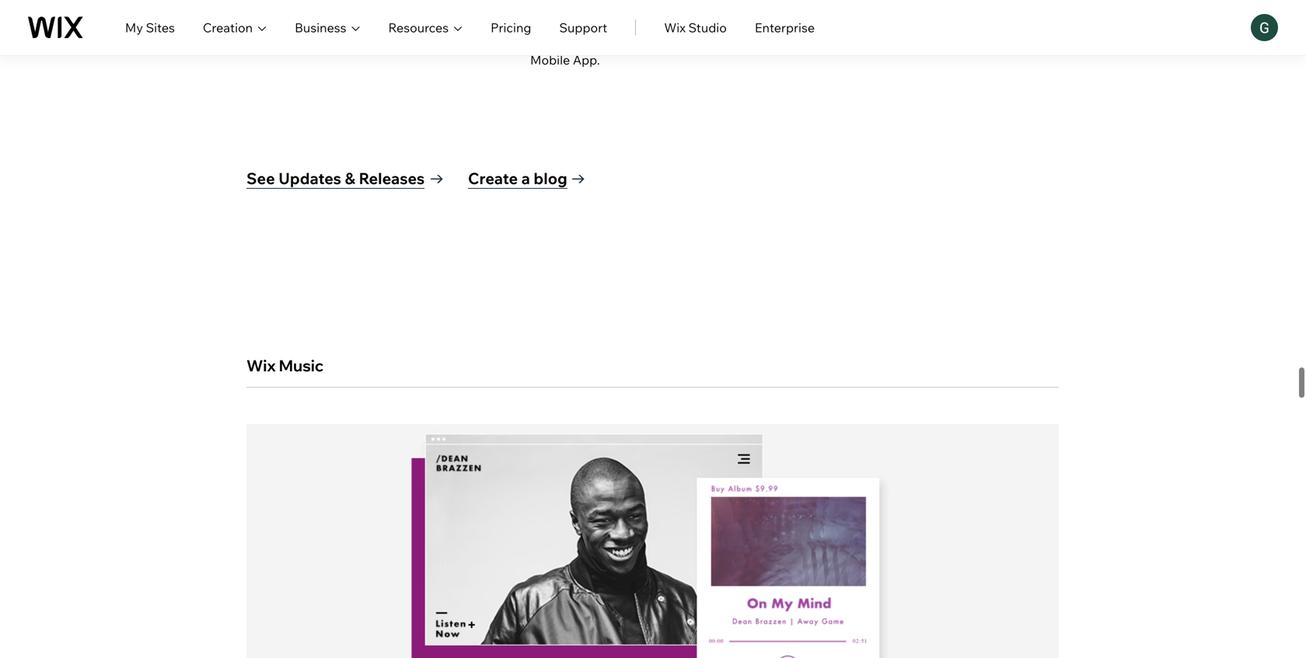 Task type: describe. For each thing, give the bounding box(es) containing it.
posts, inside create and edit beautiful blog posts, manage comments and share on social.
[[423, 15, 458, 30]]

support link
[[559, 18, 607, 37]]

pricing link
[[491, 18, 531, 37]]

studio
[[689, 20, 727, 35]]

posts.
[[1013, 33, 1048, 49]]

blog inside create a blog link
[[534, 169, 567, 188]]

comments inside create and edit beautiful blog posts, manage comments and share on social.
[[297, 33, 359, 49]]

manage inside write posts, view comments and manage your blog on the go with the wix mobile app.
[[530, 33, 577, 49]]

wix music
[[246, 356, 324, 375]]

wix for wix studio
[[664, 20, 686, 35]]

resources
[[388, 20, 449, 35]]

writers
[[813, 33, 853, 49]]

social.
[[438, 33, 475, 49]]

who
[[856, 33, 880, 49]]

share
[[386, 33, 418, 49]]

can
[[883, 33, 904, 49]]

by
[[905, 15, 919, 30]]

creation button
[[203, 18, 267, 37]]

wix studio link
[[664, 18, 727, 37]]

create a blog link
[[468, 168, 585, 190]]

adding
[[922, 15, 963, 30]]

mobile
[[530, 52, 570, 68]]

beautiful
[[339, 15, 391, 30]]

my sites link
[[125, 18, 175, 37]]

create and edit beautiful blog posts, manage comments and share on social.
[[247, 15, 475, 49]]

comments inside write posts, view comments and manage your blog on the go with the wix mobile app.
[[632, 15, 694, 30]]

my
[[125, 20, 143, 35]]

business button
[[295, 18, 360, 37]]

blog inside create and edit beautiful blog posts, manage comments and share on social.
[[394, 15, 420, 30]]

grow
[[813, 15, 845, 30]]

with
[[696, 33, 720, 49]]

write posts, view comments and manage your blog on the go with the wix mobile app.
[[530, 15, 767, 68]]

create a blog
[[468, 169, 567, 188]]

business
[[295, 20, 346, 35]]

&
[[345, 169, 355, 188]]

see
[[246, 169, 275, 188]]

wix studio
[[664, 20, 727, 35]]

a
[[521, 169, 530, 188]]

releases
[[359, 169, 425, 188]]

enterprise
[[755, 20, 815, 35]]

your inside grow your blog by adding contributing writers who can write and manage posts.
[[847, 15, 873, 30]]

posts, inside write posts, view comments and manage your blog on the go with the wix mobile app.
[[565, 15, 600, 30]]

edit
[[314, 15, 336, 30]]

music website displaying the wix music player image
[[246, 424, 1059, 659]]

go
[[677, 33, 693, 49]]

manage inside grow your blog by adding contributing writers who can write and manage posts.
[[963, 33, 1010, 49]]



Task type: locate. For each thing, give the bounding box(es) containing it.
grow your blog by adding contributing writers who can write and manage posts.
[[813, 15, 1048, 49]]

sites
[[146, 20, 175, 35]]

pricing
[[491, 20, 531, 35]]

contributing
[[965, 15, 1037, 30]]

0 vertical spatial your
[[847, 15, 873, 30]]

wix right with
[[745, 33, 767, 49]]

0 horizontal spatial posts,
[[423, 15, 458, 30]]

create left business
[[247, 15, 286, 30]]

the left go
[[655, 33, 675, 49]]

1 vertical spatial create
[[468, 169, 518, 188]]

blog up can
[[876, 15, 902, 30]]

wix
[[664, 20, 686, 35], [745, 33, 767, 49], [246, 356, 276, 375]]

1 horizontal spatial manage
[[530, 33, 577, 49]]

wix inside wix studio link
[[664, 20, 686, 35]]

wix inside write posts, view comments and manage your blog on the go with the wix mobile app.
[[745, 33, 767, 49]]

posts, up social.
[[423, 15, 458, 30]]

1 on from the left
[[421, 33, 436, 49]]

on left go
[[638, 33, 653, 49]]

my sites
[[125, 20, 175, 35]]

1 horizontal spatial comments
[[632, 15, 694, 30]]

1 horizontal spatial the
[[723, 33, 742, 49]]

enterprise link
[[755, 18, 815, 37]]

0 vertical spatial comments
[[632, 15, 694, 30]]

posts, left view
[[565, 15, 600, 30]]

list containing create and edit beautiful blog posts, manage comments and share on social.
[[246, 0, 1055, 113]]

your
[[847, 15, 873, 30], [580, 33, 606, 49]]

manage up mobile
[[530, 33, 577, 49]]

0 vertical spatial create
[[247, 15, 286, 30]]

comments
[[632, 15, 694, 30], [297, 33, 359, 49]]

0 horizontal spatial wix
[[246, 356, 276, 375]]

and inside write posts, view comments and manage your blog on the go with the wix mobile app.
[[697, 15, 718, 30]]

1 the from the left
[[655, 33, 675, 49]]

see updates & releases link
[[246, 168, 443, 190]]

on right share
[[421, 33, 436, 49]]

create inside create a blog link
[[468, 169, 518, 188]]

your up who
[[847, 15, 873, 30]]

view
[[603, 15, 629, 30]]

0 horizontal spatial on
[[421, 33, 436, 49]]

0 horizontal spatial create
[[247, 15, 286, 30]]

create
[[247, 15, 286, 30], [468, 169, 518, 188]]

on inside create and edit beautiful blog posts, manage comments and share on social.
[[421, 33, 436, 49]]

and left edit
[[289, 15, 311, 30]]

1 posts, from the left
[[423, 15, 458, 30]]

creation
[[203, 20, 253, 35]]

1 manage from the left
[[247, 33, 294, 49]]

posts,
[[423, 15, 458, 30], [565, 15, 600, 30]]

support
[[559, 20, 607, 35]]

blog
[[394, 15, 420, 30], [876, 15, 902, 30], [609, 33, 635, 49], [534, 169, 567, 188]]

and
[[289, 15, 311, 30], [697, 15, 718, 30], [362, 33, 384, 49], [938, 33, 960, 49]]

and inside grow your blog by adding contributing writers who can write and manage posts.
[[938, 33, 960, 49]]

resources button
[[388, 18, 463, 37]]

blog inside grow your blog by adding contributing writers who can write and manage posts.
[[876, 15, 902, 30]]

on
[[421, 33, 436, 49], [638, 33, 653, 49]]

2 horizontal spatial wix
[[745, 33, 767, 49]]

blog up share
[[394, 15, 420, 30]]

2 the from the left
[[723, 33, 742, 49]]

2 horizontal spatial manage
[[963, 33, 1010, 49]]

see updates & releases
[[246, 169, 425, 188]]

on inside write posts, view comments and manage your blog on the go with the wix mobile app.
[[638, 33, 653, 49]]

the
[[655, 33, 675, 49], [723, 33, 742, 49]]

create for create and edit beautiful blog posts, manage comments and share on social.
[[247, 15, 286, 30]]

2 manage from the left
[[530, 33, 577, 49]]

1 vertical spatial comments
[[297, 33, 359, 49]]

manage down contributing
[[963, 33, 1010, 49]]

manage inside create and edit beautiful blog posts, manage comments and share on social.
[[247, 33, 294, 49]]

comments up go
[[632, 15, 694, 30]]

1 horizontal spatial posts,
[[565, 15, 600, 30]]

1 horizontal spatial create
[[468, 169, 518, 188]]

write
[[907, 33, 936, 49]]

your inside write posts, view comments and manage your blog on the go with the wix mobile app.
[[580, 33, 606, 49]]

app.
[[573, 52, 600, 68]]

blog inside write posts, view comments and manage your blog on the go with the wix mobile app.
[[609, 33, 635, 49]]

blog right a
[[534, 169, 567, 188]]

manage left business
[[247, 33, 294, 49]]

blog down view
[[609, 33, 635, 49]]

comments down edit
[[297, 33, 359, 49]]

1 horizontal spatial your
[[847, 15, 873, 30]]

1 horizontal spatial wix
[[664, 20, 686, 35]]

1 vertical spatial your
[[580, 33, 606, 49]]

0 horizontal spatial manage
[[247, 33, 294, 49]]

create for create a blog
[[468, 169, 518, 188]]

and down beautiful
[[362, 33, 384, 49]]

manage
[[247, 33, 294, 49], [530, 33, 577, 49], [963, 33, 1010, 49]]

2 on from the left
[[638, 33, 653, 49]]

2 posts, from the left
[[565, 15, 600, 30]]

updates
[[279, 169, 341, 188]]

wix left the music
[[246, 356, 276, 375]]

3 manage from the left
[[963, 33, 1010, 49]]

1 horizontal spatial on
[[638, 33, 653, 49]]

0 horizontal spatial the
[[655, 33, 675, 49]]

the right with
[[723, 33, 742, 49]]

profile image image
[[1251, 14, 1278, 41]]

0 horizontal spatial comments
[[297, 33, 359, 49]]

0 horizontal spatial your
[[580, 33, 606, 49]]

write
[[530, 15, 562, 30]]

and up with
[[697, 15, 718, 30]]

wix left studio
[[664, 20, 686, 35]]

create left a
[[468, 169, 518, 188]]

create inside create and edit beautiful blog posts, manage comments and share on social.
[[247, 15, 286, 30]]

and down adding
[[938, 33, 960, 49]]

list
[[246, 0, 1055, 113]]

your up app. at the top
[[580, 33, 606, 49]]

wix for wix music
[[246, 356, 276, 375]]

music
[[279, 356, 324, 375]]



Task type: vqa. For each thing, say whether or not it's contained in the screenshot.
Design to the left
no



